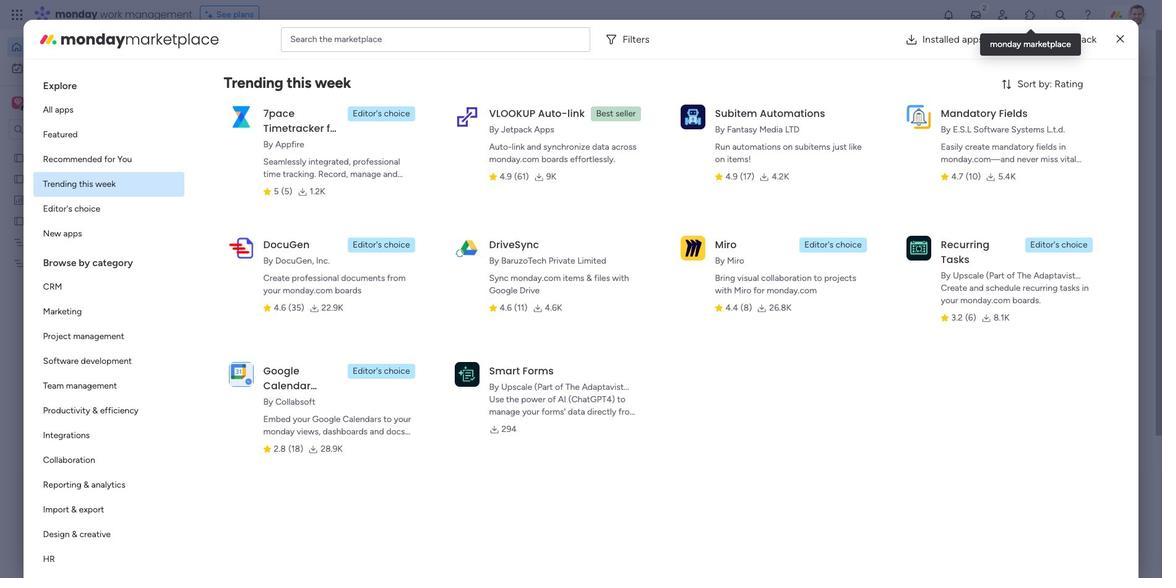 Task type: describe. For each thing, give the bounding box(es) containing it.
1 horizontal spatial public dashboard image
[[681, 226, 695, 240]]

workspace image
[[14, 96, 22, 110]]

see plans image
[[205, 8, 217, 22]]

quick search results list box
[[229, 116, 892, 432]]

0 vertical spatial public dashboard image
[[13, 194, 25, 206]]

circle o image
[[940, 164, 948, 173]]

Search in workspace field
[[26, 122, 103, 137]]

invite members image
[[998, 9, 1010, 21]]

1 component image from the left
[[463, 246, 474, 257]]

update feed image
[[970, 9, 983, 21]]

v2 user feedback image
[[932, 46, 941, 60]]

help image
[[1082, 9, 1095, 21]]

terry turtle image
[[1128, 5, 1148, 25]]

component image
[[244, 246, 255, 257]]

1 heading from the top
[[33, 69, 184, 98]]



Task type: locate. For each thing, give the bounding box(es) containing it.
dapulse x slim image
[[1117, 32, 1125, 47]]

0 vertical spatial circle o image
[[940, 148, 948, 157]]

workspace image
[[12, 96, 24, 110]]

0 horizontal spatial monday marketplace image
[[38, 29, 58, 49]]

public dashboard image
[[13, 194, 25, 206], [681, 226, 695, 240]]

0 horizontal spatial public dashboard image
[[13, 194, 25, 206]]

public board image
[[13, 215, 25, 227]]

option
[[7, 37, 150, 57], [7, 58, 150, 78], [33, 98, 184, 123], [33, 123, 184, 147], [0, 146, 158, 149], [33, 147, 184, 172], [33, 172, 184, 197], [33, 197, 184, 222], [33, 222, 184, 246], [33, 275, 184, 300], [33, 300, 184, 324], [33, 324, 184, 349], [33, 349, 184, 374], [33, 374, 184, 399], [33, 399, 184, 424], [33, 424, 184, 448], [33, 448, 184, 473], [33, 473, 184, 498], [33, 498, 184, 523], [33, 523, 184, 547], [33, 547, 184, 572]]

0 horizontal spatial component image
[[463, 246, 474, 257]]

workspace selection element
[[12, 95, 103, 111]]

0 vertical spatial monday marketplace image
[[1025, 9, 1037, 21]]

public board image
[[13, 152, 25, 163], [13, 173, 25, 185], [244, 226, 258, 240], [463, 226, 476, 240], [244, 378, 258, 391]]

search everything image
[[1055, 9, 1068, 21]]

templates image image
[[933, 249, 1096, 335]]

add to favorites image
[[858, 226, 870, 239]]

1 horizontal spatial component image
[[681, 246, 692, 257]]

1 vertical spatial heading
[[33, 246, 184, 275]]

circle o image
[[940, 148, 948, 157], [940, 179, 948, 189]]

notifications image
[[943, 9, 956, 21]]

monday marketplace image
[[1025, 9, 1037, 21], [38, 29, 58, 49]]

2 heading from the top
[[33, 246, 184, 275]]

app logo image
[[229, 105, 254, 129], [455, 105, 480, 129], [681, 105, 706, 129], [907, 105, 932, 129], [229, 236, 254, 261], [455, 236, 480, 261], [681, 236, 706, 261], [907, 236, 932, 261], [229, 362, 254, 387], [455, 362, 480, 387]]

1 vertical spatial monday marketplace image
[[38, 29, 58, 49]]

1 vertical spatial public dashboard image
[[681, 226, 695, 240]]

close recently visited image
[[229, 101, 243, 116]]

2 component image from the left
[[681, 246, 692, 257]]

2 image
[[980, 1, 991, 15]]

circle o image down circle o image
[[940, 179, 948, 189]]

0 vertical spatial heading
[[33, 69, 184, 98]]

heading
[[33, 69, 184, 98], [33, 246, 184, 275]]

circle o image up circle o image
[[940, 148, 948, 157]]

select product image
[[11, 9, 24, 21]]

list box
[[33, 69, 184, 578], [0, 145, 158, 441]]

v2 bolt switch image
[[1028, 46, 1035, 60]]

check circle image
[[940, 116, 948, 126]]

1 circle o image from the top
[[940, 148, 948, 157]]

2 circle o image from the top
[[940, 179, 948, 189]]

1 vertical spatial circle o image
[[940, 179, 948, 189]]

check circle image
[[940, 132, 948, 141]]

1 horizontal spatial monday marketplace image
[[1025, 9, 1037, 21]]

component image
[[463, 246, 474, 257], [681, 246, 692, 257]]



Task type: vqa. For each thing, say whether or not it's contained in the screenshot.
SORT "image"
no



